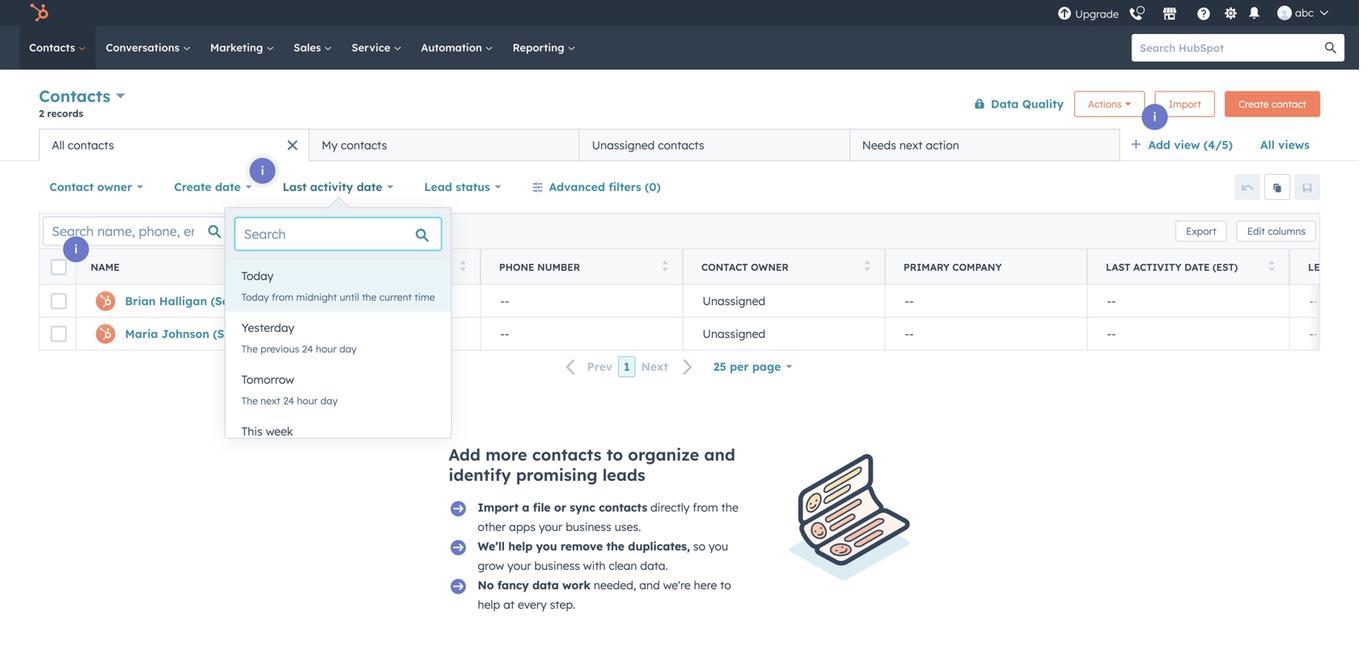 Task type: vqa. For each thing, say whether or not it's contained in the screenshot.


Task type: describe. For each thing, give the bounding box(es) containing it.
organize
[[628, 444, 700, 465]]

contacts inside contacts link
[[29, 41, 78, 54]]

contact owner inside popup button
[[49, 180, 132, 194]]

data
[[533, 578, 559, 592]]

lead for lead stat
[[1309, 261, 1335, 273]]

apps
[[509, 520, 536, 534]]

data quality button
[[964, 88, 1065, 120]]

contacts button
[[39, 84, 126, 108]]

primary company column header
[[886, 249, 1089, 285]]

help image
[[1197, 7, 1212, 22]]

and inside add more contacts to organize and identify promising leads
[[705, 444, 736, 465]]

day for tomorrow
[[321, 395, 338, 407]]

calling icon button
[[1123, 1, 1150, 25]]

actions button
[[1075, 91, 1146, 117]]

gary orlando image
[[1278, 6, 1293, 20]]

(est)
[[1213, 261, 1239, 273]]

tomorrow the next 24 hour day
[[242, 372, 338, 407]]

other
[[478, 520, 506, 534]]

contacts banner
[[39, 83, 1321, 129]]

1 today from the top
[[242, 269, 274, 283]]

advanced filters (0)
[[549, 180, 661, 194]]

we'll
[[478, 539, 505, 553]]

columns
[[1269, 225, 1307, 237]]

2 today from the top
[[242, 291, 269, 303]]

sync
[[570, 500, 596, 514]]

upgrade image
[[1058, 7, 1073, 21]]

yesterday button
[[225, 312, 451, 344]]

records
[[47, 107, 83, 119]]

Search search field
[[235, 218, 442, 250]]

1 button
[[619, 356, 636, 377]]

until
[[340, 291, 359, 303]]

to inside add more contacts to organize and identify promising leads
[[607, 444, 623, 465]]

date
[[1185, 261, 1211, 273]]

email
[[297, 261, 329, 273]]

johnson
[[162, 327, 210, 341]]

press to sort. element for email
[[460, 260, 466, 274]]

next
[[642, 360, 669, 374]]

unassigned button for brian halligan (sample contact)
[[683, 285, 886, 317]]

or
[[554, 500, 567, 514]]

work
[[563, 578, 591, 592]]

press to sort. image for phone number
[[663, 260, 669, 272]]

add view (4/5) button
[[1121, 129, 1251, 161]]

duplicates,
[[628, 539, 690, 553]]

search button
[[1318, 34, 1345, 62]]

notifications button
[[1245, 4, 1265, 21]]

activity
[[310, 180, 353, 194]]

press to sort. image for last activity date (est)
[[1270, 260, 1276, 272]]

i for the middle i button
[[261, 164, 264, 178]]

create for create contact
[[1239, 98, 1270, 110]]

owner inside popup button
[[97, 180, 132, 194]]

press to sort. image for contact owner
[[865, 260, 871, 272]]

previous
[[261, 343, 299, 355]]

stat
[[1338, 261, 1360, 273]]

identify
[[449, 465, 511, 485]]

reporting
[[513, 41, 568, 54]]

service link
[[342, 26, 412, 70]]

all views link
[[1251, 129, 1321, 161]]

data quality
[[992, 97, 1065, 111]]

status
[[456, 180, 490, 194]]

prev
[[587, 360, 613, 374]]

last for last activity date
[[283, 180, 307, 194]]

we're
[[664, 578, 691, 592]]

next button
[[636, 356, 703, 378]]

25 per page button
[[703, 351, 803, 383]]

you inside so you grow your business with clean data.
[[709, 539, 729, 553]]

1 vertical spatial owner
[[751, 261, 789, 273]]

contact) for brian halligan (sample contact)
[[261, 294, 310, 308]]

hour for tomorrow
[[297, 395, 318, 407]]

1 horizontal spatial help
[[509, 539, 533, 553]]

pagination navigation
[[557, 356, 703, 378]]

lead status
[[425, 180, 490, 194]]

and inside needed, and we're here to help at every step.
[[640, 578, 660, 592]]

today today from midnight until the current time
[[242, 269, 435, 303]]

my contacts button
[[309, 129, 580, 161]]

search image
[[1326, 42, 1337, 53]]

1 you from the left
[[536, 539, 557, 553]]

next inside tomorrow the next 24 hour day
[[261, 395, 281, 407]]

marketplaces button
[[1154, 0, 1188, 26]]

remove
[[561, 539, 603, 553]]

edit
[[1248, 225, 1266, 237]]

unassigned inside button
[[592, 138, 655, 152]]

tomorrow
[[242, 372, 294, 387]]

company
[[953, 261, 1002, 273]]

activity
[[1134, 261, 1182, 273]]

number
[[538, 261, 581, 273]]

primary
[[904, 261, 950, 273]]

filters
[[609, 180, 642, 194]]

lead status button
[[414, 171, 512, 203]]

add more contacts to organize and identify promising leads
[[449, 444, 736, 485]]

the inside directly from the other apps your business uses.
[[722, 500, 739, 514]]

marketing link
[[201, 26, 284, 70]]

abc
[[1296, 6, 1315, 19]]

here
[[694, 578, 718, 592]]

data
[[992, 97, 1019, 111]]

notifications image
[[1248, 7, 1262, 21]]

today button
[[225, 260, 451, 292]]

export
[[1187, 225, 1217, 237]]

(0)
[[645, 180, 661, 194]]

1 horizontal spatial contact
[[702, 261, 748, 273]]

contact inside popup button
[[49, 180, 94, 194]]

directly
[[651, 500, 690, 514]]

my
[[322, 138, 338, 152]]

2 vertical spatial i button
[[63, 236, 89, 262]]

week
[[266, 424, 293, 438]]

uses.
[[615, 520, 641, 534]]

1 horizontal spatial the
[[607, 539, 625, 553]]

date inside dropdown button
[[357, 180, 383, 194]]

yesterday the previous 24 hour day
[[242, 321, 357, 355]]

last activity date
[[283, 180, 383, 194]]

24 for tomorrow
[[283, 395, 294, 407]]

data.
[[641, 559, 668, 573]]

current
[[380, 291, 412, 303]]

contacts for unassigned contacts
[[658, 138, 705, 152]]

action
[[926, 138, 960, 152]]

contacts up uses.
[[599, 500, 648, 514]]

menu containing abc
[[1056, 0, 1341, 26]]

settings image
[[1224, 7, 1239, 21]]

contact owner button
[[39, 171, 154, 203]]

we'll help you remove the duplicates,
[[478, 539, 690, 553]]

maria
[[125, 327, 158, 341]]

1 press to sort. element from the left
[[258, 260, 264, 274]]

page
[[753, 359, 782, 374]]

primary company
[[904, 261, 1002, 273]]

import button
[[1156, 91, 1216, 117]]

1 press to sort. image from the left
[[258, 260, 264, 272]]

create for create date
[[174, 180, 212, 194]]

all views
[[1261, 138, 1311, 152]]

unassigned button for maria johnson (sample contact)
[[683, 317, 886, 350]]

Search HubSpot search field
[[1132, 34, 1331, 62]]



Task type: locate. For each thing, give the bounding box(es) containing it.
contact
[[49, 180, 94, 194], [702, 261, 748, 273]]

and down data.
[[640, 578, 660, 592]]

more
[[486, 444, 528, 465]]

upgrade
[[1076, 7, 1120, 21]]

day inside the yesterday the previous 24 hour day
[[340, 343, 357, 355]]

0 horizontal spatial to
[[607, 444, 623, 465]]

contacts for all contacts
[[68, 138, 114, 152]]

0 horizontal spatial and
[[640, 578, 660, 592]]

0 horizontal spatial press to sort. image
[[460, 260, 466, 272]]

last inside dropdown button
[[283, 180, 307, 194]]

to right here
[[721, 578, 732, 592]]

contact) up yesterday
[[261, 294, 310, 308]]

bh@hubspot.com link
[[298, 294, 397, 308]]

2 press to sort. element from the left
[[460, 260, 466, 274]]

1 horizontal spatial from
[[693, 500, 719, 514]]

1 horizontal spatial add
[[1149, 138, 1171, 152]]

hour up tomorrow button
[[316, 343, 337, 355]]

create date
[[174, 180, 241, 194]]

abc button
[[1269, 0, 1339, 26]]

views
[[1279, 138, 1311, 152]]

hour inside the yesterday the previous 24 hour day
[[316, 343, 337, 355]]

0 horizontal spatial you
[[536, 539, 557, 553]]

edit columns
[[1248, 225, 1307, 237]]

1 the from the top
[[242, 343, 258, 355]]

the right directly
[[722, 500, 739, 514]]

press to sort. element for last activity date (est)
[[1270, 260, 1276, 274]]

contacts inside button
[[658, 138, 705, 152]]

0 vertical spatial your
[[539, 520, 563, 534]]

conversations link
[[96, 26, 201, 70]]

2 press to sort. image from the left
[[663, 260, 669, 272]]

and right organize
[[705, 444, 736, 465]]

0 horizontal spatial your
[[508, 559, 531, 573]]

unassigned contacts button
[[580, 129, 850, 161]]

sales
[[294, 41, 324, 54]]

step.
[[550, 597, 576, 612]]

1 vertical spatial from
[[693, 500, 719, 514]]

day up tomorrow button
[[340, 343, 357, 355]]

quality
[[1023, 97, 1065, 111]]

needs
[[863, 138, 897, 152]]

1 horizontal spatial import
[[1169, 98, 1202, 110]]

1 horizontal spatial contact owner
[[702, 261, 789, 273]]

3 press to sort. image from the left
[[865, 260, 871, 272]]

your inside so you grow your business with clean data.
[[508, 559, 531, 573]]

add left more
[[449, 444, 481, 465]]

name
[[91, 261, 120, 273]]

my contacts
[[322, 138, 387, 152]]

import for import
[[1169, 98, 1202, 110]]

24 down tomorrow
[[283, 395, 294, 407]]

0 vertical spatial today
[[242, 269, 274, 283]]

import a file or sync contacts
[[478, 500, 648, 514]]

2 press to sort. image from the left
[[1270, 260, 1276, 272]]

(sample
[[211, 294, 258, 308], [213, 327, 260, 341]]

from right directly
[[693, 500, 719, 514]]

0 horizontal spatial date
[[215, 180, 241, 194]]

1 vertical spatial contact owner
[[702, 261, 789, 273]]

brian halligan (sample contact)
[[125, 294, 310, 308]]

1 vertical spatial add
[[449, 444, 481, 465]]

create left contact
[[1239, 98, 1270, 110]]

0 vertical spatial contact owner
[[49, 180, 132, 194]]

press to sort. image
[[460, 260, 466, 272], [1270, 260, 1276, 272]]

1 vertical spatial and
[[640, 578, 660, 592]]

fancy
[[498, 578, 529, 592]]

1 horizontal spatial lead
[[1309, 261, 1335, 273]]

business up data
[[535, 559, 580, 573]]

2 date from the left
[[357, 180, 383, 194]]

today
[[242, 269, 274, 283], [242, 291, 269, 303]]

0 vertical spatial day
[[340, 343, 357, 355]]

you
[[536, 539, 557, 553], [709, 539, 729, 553]]

hour up this week button
[[297, 395, 318, 407]]

1 press to sort. image from the left
[[460, 260, 466, 272]]

press to sort. element for contact owner
[[865, 260, 871, 274]]

unassigned
[[592, 138, 655, 152], [703, 294, 766, 308], [703, 327, 766, 341]]

1 horizontal spatial you
[[709, 539, 729, 553]]

all left views
[[1261, 138, 1276, 152]]

add left view
[[1149, 138, 1171, 152]]

0 vertical spatial owner
[[97, 180, 132, 194]]

1 horizontal spatial last
[[1107, 261, 1131, 273]]

your inside directly from the other apps your business uses.
[[539, 520, 563, 534]]

to inside needed, and we're here to help at every step.
[[721, 578, 732, 592]]

contacts down hubspot 'link'
[[29, 41, 78, 54]]

the down tomorrow
[[242, 395, 258, 407]]

1 horizontal spatial to
[[721, 578, 732, 592]]

hour for yesterday
[[316, 343, 337, 355]]

import up view
[[1169, 98, 1202, 110]]

1 vertical spatial to
[[721, 578, 732, 592]]

the inside the yesterday the previous 24 hour day
[[242, 343, 258, 355]]

2 vertical spatial unassigned
[[703, 327, 766, 341]]

1 vertical spatial lead
[[1309, 261, 1335, 273]]

contacts inside contacts popup button
[[39, 86, 111, 106]]

contacts for my contacts
[[341, 138, 387, 152]]

business inside so you grow your business with clean data.
[[535, 559, 580, 573]]

owner
[[97, 180, 132, 194], [751, 261, 789, 273]]

i button up add view (4/5)
[[1143, 104, 1169, 130]]

0 vertical spatial to
[[607, 444, 623, 465]]

1 horizontal spatial i button
[[250, 158, 276, 184]]

all for all views
[[1261, 138, 1276, 152]]

next down tomorrow
[[261, 395, 281, 407]]

help
[[509, 539, 533, 553], [478, 597, 501, 612]]

day for yesterday
[[340, 343, 357, 355]]

0 vertical spatial last
[[283, 180, 307, 194]]

0 vertical spatial lead
[[425, 180, 453, 194]]

1 horizontal spatial day
[[340, 343, 357, 355]]

unassigned for brian halligan (sample contact)
[[703, 294, 766, 308]]

hubspot image
[[29, 3, 49, 23]]

to left organize
[[607, 444, 623, 465]]

0 horizontal spatial 24
[[283, 395, 294, 407]]

automation
[[421, 41, 485, 54]]

brian
[[125, 294, 156, 308]]

0 horizontal spatial from
[[272, 291, 294, 303]]

needed,
[[594, 578, 637, 592]]

0 vertical spatial contacts
[[29, 41, 78, 54]]

business up we'll help you remove the duplicates,
[[566, 520, 612, 534]]

0 horizontal spatial lead
[[425, 180, 453, 194]]

1 vertical spatial import
[[478, 500, 519, 514]]

edit columns button
[[1237, 221, 1317, 242]]

2 horizontal spatial the
[[722, 500, 739, 514]]

lead left status
[[425, 180, 453, 194]]

menu
[[1056, 0, 1341, 26]]

unassigned contacts
[[592, 138, 705, 152]]

i button left name in the left top of the page
[[63, 236, 89, 262]]

promising
[[516, 465, 598, 485]]

maria johnson (sample contact) link
[[125, 327, 312, 341]]

1 vertical spatial help
[[478, 597, 501, 612]]

1 vertical spatial business
[[535, 559, 580, 573]]

0 vertical spatial unassigned
[[592, 138, 655, 152]]

so
[[694, 539, 706, 553]]

last left "activity"
[[283, 180, 307, 194]]

i for the topmost i button
[[1154, 110, 1157, 124]]

bh@hubspot.com
[[298, 294, 397, 308]]

actions
[[1089, 98, 1123, 110]]

3 press to sort. element from the left
[[663, 260, 669, 274]]

hubspot link
[[19, 3, 61, 23]]

leads
[[603, 465, 646, 485]]

0 vertical spatial business
[[566, 520, 612, 534]]

0 horizontal spatial next
[[261, 395, 281, 407]]

Search name, phone, email addresses, or company search field
[[43, 217, 234, 246]]

0 vertical spatial 24
[[302, 343, 313, 355]]

1 horizontal spatial your
[[539, 520, 563, 534]]

day up this week button
[[321, 395, 338, 407]]

contacts right my
[[341, 138, 387, 152]]

clean
[[609, 559, 637, 573]]

1 vertical spatial last
[[1107, 261, 1131, 273]]

add
[[1149, 138, 1171, 152], [449, 444, 481, 465]]

lead left stat
[[1309, 261, 1335, 273]]

contacts link
[[19, 26, 96, 70]]

add view (4/5)
[[1149, 138, 1234, 152]]

(4/5)
[[1204, 138, 1234, 152]]

a
[[522, 500, 530, 514]]

1
[[624, 359, 630, 374]]

service
[[352, 41, 394, 54]]

1 horizontal spatial date
[[357, 180, 383, 194]]

add for add view (4/5)
[[1149, 138, 1171, 152]]

bh@hubspot.com button
[[278, 285, 481, 317]]

midnight
[[296, 291, 337, 303]]

from inside directly from the other apps your business uses.
[[693, 500, 719, 514]]

2 horizontal spatial i button
[[1143, 104, 1169, 130]]

the for yesterday
[[242, 343, 258, 355]]

no fancy data work
[[478, 578, 591, 592]]

2 vertical spatial the
[[607, 539, 625, 553]]

0 vertical spatial add
[[1149, 138, 1171, 152]]

lead for lead status
[[425, 180, 453, 194]]

0 horizontal spatial create
[[174, 180, 212, 194]]

1 vertical spatial the
[[242, 395, 258, 407]]

create down all contacts button
[[174, 180, 212, 194]]

all down 2 records
[[52, 138, 65, 152]]

0 horizontal spatial last
[[283, 180, 307, 194]]

0 horizontal spatial all
[[52, 138, 65, 152]]

0 vertical spatial and
[[705, 444, 736, 465]]

2 horizontal spatial press to sort. image
[[865, 260, 871, 272]]

1 vertical spatial contacts
[[39, 86, 111, 106]]

contacts
[[68, 138, 114, 152], [341, 138, 387, 152], [658, 138, 705, 152], [533, 444, 602, 465], [599, 500, 648, 514]]

1 date from the left
[[215, 180, 241, 194]]

all for all contacts
[[52, 138, 65, 152]]

1 vertical spatial the
[[722, 500, 739, 514]]

list box containing today
[[225, 260, 451, 467]]

contact) for maria johnson (sample contact)
[[263, 327, 312, 341]]

2 vertical spatial i
[[74, 242, 78, 256]]

to
[[607, 444, 623, 465], [721, 578, 732, 592]]

business
[[566, 520, 612, 534], [535, 559, 580, 573]]

sales link
[[284, 26, 342, 70]]

1 vertical spatial contact
[[702, 261, 748, 273]]

1 horizontal spatial i
[[261, 164, 264, 178]]

help down no at the bottom left
[[478, 597, 501, 612]]

marketplaces image
[[1163, 7, 1178, 22]]

1 horizontal spatial 24
[[302, 343, 313, 355]]

lead inside popup button
[[425, 180, 453, 194]]

0 vertical spatial i
[[1154, 110, 1157, 124]]

the right until
[[362, 291, 377, 303]]

press to sort. image left phone
[[460, 260, 466, 272]]

1 all from the left
[[1261, 138, 1276, 152]]

1 horizontal spatial create
[[1239, 98, 1270, 110]]

unassigned for maria johnson (sample contact)
[[703, 327, 766, 341]]

1 vertical spatial next
[[261, 395, 281, 407]]

tomorrow button
[[225, 363, 451, 396]]

with
[[584, 559, 606, 573]]

contacts up import a file or sync contacts
[[533, 444, 602, 465]]

all contacts button
[[39, 129, 309, 161]]

you right so
[[709, 539, 729, 553]]

the up the clean
[[607, 539, 625, 553]]

today up brian halligan (sample contact)
[[242, 269, 274, 283]]

create inside button
[[1239, 98, 1270, 110]]

1 vertical spatial 24
[[283, 395, 294, 407]]

this
[[242, 424, 263, 438]]

24 inside the yesterday the previous 24 hour day
[[302, 343, 313, 355]]

4 press to sort. element from the left
[[865, 260, 871, 274]]

(sample for halligan
[[211, 294, 258, 308]]

hour inside tomorrow the next 24 hour day
[[297, 395, 318, 407]]

calling icon image
[[1129, 7, 1144, 22]]

0 vertical spatial contact
[[49, 180, 94, 194]]

export button
[[1176, 221, 1228, 242]]

business inside directly from the other apps your business uses.
[[566, 520, 612, 534]]

create
[[1239, 98, 1270, 110], [174, 180, 212, 194]]

2 the from the top
[[242, 395, 258, 407]]

your up fancy
[[508, 559, 531, 573]]

help inside needed, and we're here to help at every step.
[[478, 597, 501, 612]]

needs next action
[[863, 138, 960, 152]]

2 you from the left
[[709, 539, 729, 553]]

view
[[1175, 138, 1201, 152]]

needs next action button
[[850, 129, 1121, 161]]

the for tomorrow
[[242, 395, 258, 407]]

the inside today today from midnight until the current time
[[362, 291, 377, 303]]

1 horizontal spatial press to sort. image
[[663, 260, 669, 272]]

i button
[[1143, 104, 1169, 130], [250, 158, 276, 184], [63, 236, 89, 262]]

0 horizontal spatial i
[[74, 242, 78, 256]]

phone number
[[499, 261, 581, 273]]

0 vertical spatial create
[[1239, 98, 1270, 110]]

1 vertical spatial create
[[174, 180, 212, 194]]

0 vertical spatial the
[[242, 343, 258, 355]]

2 horizontal spatial i
[[1154, 110, 1157, 124]]

0 vertical spatial the
[[362, 291, 377, 303]]

(sample for johnson
[[213, 327, 260, 341]]

next inside button
[[900, 138, 923, 152]]

this week
[[242, 424, 293, 438]]

0 horizontal spatial owner
[[97, 180, 132, 194]]

0 horizontal spatial day
[[321, 395, 338, 407]]

25 per page
[[714, 359, 782, 374]]

import inside button
[[1169, 98, 1202, 110]]

help down apps
[[509, 539, 533, 553]]

1 vertical spatial i button
[[250, 158, 276, 184]]

add inside button
[[1149, 138, 1171, 152]]

1 vertical spatial hour
[[297, 395, 318, 407]]

your down 'file'
[[539, 520, 563, 534]]

i button right create date
[[250, 158, 276, 184]]

all inside button
[[52, 138, 65, 152]]

every
[[518, 597, 547, 612]]

press to sort. element for phone number
[[663, 260, 669, 274]]

date right "activity"
[[357, 180, 383, 194]]

the inside tomorrow the next 24 hour day
[[242, 395, 258, 407]]

maria johnson (sample contact)
[[125, 327, 312, 341]]

last left 'activity'
[[1107, 261, 1131, 273]]

next left action
[[900, 138, 923, 152]]

24 right "previous"
[[302, 343, 313, 355]]

the
[[362, 291, 377, 303], [722, 500, 739, 514], [607, 539, 625, 553]]

today up yesterday
[[242, 291, 269, 303]]

0 horizontal spatial the
[[362, 291, 377, 303]]

0 vertical spatial contact)
[[261, 294, 310, 308]]

1 vertical spatial contact)
[[263, 327, 312, 341]]

add for add more contacts to organize and identify promising leads
[[449, 444, 481, 465]]

1 horizontal spatial press to sort. image
[[1270, 260, 1276, 272]]

automation link
[[412, 26, 503, 70]]

from up yesterday
[[272, 291, 294, 303]]

0 vertical spatial i button
[[1143, 104, 1169, 130]]

2 unassigned button from the top
[[683, 317, 886, 350]]

1 horizontal spatial next
[[900, 138, 923, 152]]

(sample up maria johnson (sample contact) link
[[211, 294, 258, 308]]

lead stat
[[1309, 261, 1360, 273]]

0 horizontal spatial help
[[478, 597, 501, 612]]

1 unassigned button from the top
[[683, 285, 886, 317]]

last for last activity date (est)
[[1107, 261, 1131, 273]]

contacts inside add more contacts to organize and identify promising leads
[[533, 444, 602, 465]]

0 vertical spatial from
[[272, 291, 294, 303]]

you left remove
[[536, 539, 557, 553]]

0 horizontal spatial i button
[[63, 236, 89, 262]]

-
[[501, 294, 505, 308], [505, 294, 510, 308], [905, 294, 910, 308], [910, 294, 914, 308], [1108, 294, 1112, 308], [1112, 294, 1117, 308], [1310, 294, 1315, 308], [1315, 294, 1319, 308], [501, 327, 505, 341], [505, 327, 510, 341], [905, 327, 910, 341], [910, 327, 914, 341], [1108, 327, 1112, 341], [1112, 327, 1117, 341], [1310, 327, 1315, 341], [1315, 327, 1319, 341]]

24 inside tomorrow the next 24 hour day
[[283, 395, 294, 407]]

from inside today today from midnight until the current time
[[272, 291, 294, 303]]

import for import a file or sync contacts
[[478, 500, 519, 514]]

import up the other
[[478, 500, 519, 514]]

1 vertical spatial unassigned
[[703, 294, 766, 308]]

date inside popup button
[[215, 180, 241, 194]]

1 horizontal spatial and
[[705, 444, 736, 465]]

5 press to sort. element from the left
[[1270, 260, 1276, 274]]

list box
[[225, 260, 451, 467]]

1 vertical spatial today
[[242, 291, 269, 303]]

press to sort. image down the edit columns
[[1270, 260, 1276, 272]]

press to sort. image
[[258, 260, 264, 272], [663, 260, 669, 272], [865, 260, 871, 272]]

per
[[730, 359, 749, 374]]

create inside popup button
[[174, 180, 212, 194]]

day inside tomorrow the next 24 hour day
[[321, 395, 338, 407]]

1 horizontal spatial all
[[1261, 138, 1276, 152]]

settings link
[[1222, 4, 1242, 21]]

1 vertical spatial i
[[261, 164, 264, 178]]

0 vertical spatial (sample
[[211, 294, 258, 308]]

contact)
[[261, 294, 310, 308], [263, 327, 312, 341]]

0 vertical spatial next
[[900, 138, 923, 152]]

the down yesterday
[[242, 343, 258, 355]]

0 horizontal spatial contact
[[49, 180, 94, 194]]

1 vertical spatial (sample
[[213, 327, 260, 341]]

add inside add more contacts to organize and identify promising leads
[[449, 444, 481, 465]]

24 for yesterday
[[302, 343, 313, 355]]

i for i button to the bottom
[[74, 242, 78, 256]]

press to sort. image for email
[[460, 260, 466, 272]]

(sample down brian halligan (sample contact)
[[213, 327, 260, 341]]

contacts down the "contacts" banner
[[658, 138, 705, 152]]

prev button
[[557, 356, 619, 378]]

0 horizontal spatial press to sort. image
[[258, 260, 264, 272]]

2 all from the left
[[52, 138, 65, 152]]

contacts down records
[[68, 138, 114, 152]]

unassigned button
[[683, 285, 886, 317], [683, 317, 886, 350]]

press to sort. element
[[258, 260, 264, 274], [460, 260, 466, 274], [663, 260, 669, 274], [865, 260, 871, 274], [1270, 260, 1276, 274]]

contacts up records
[[39, 86, 111, 106]]

so you grow your business with clean data.
[[478, 539, 729, 573]]

date down all contacts button
[[215, 180, 241, 194]]

1 vertical spatial your
[[508, 559, 531, 573]]

contact) up "previous"
[[263, 327, 312, 341]]

1 horizontal spatial owner
[[751, 261, 789, 273]]



